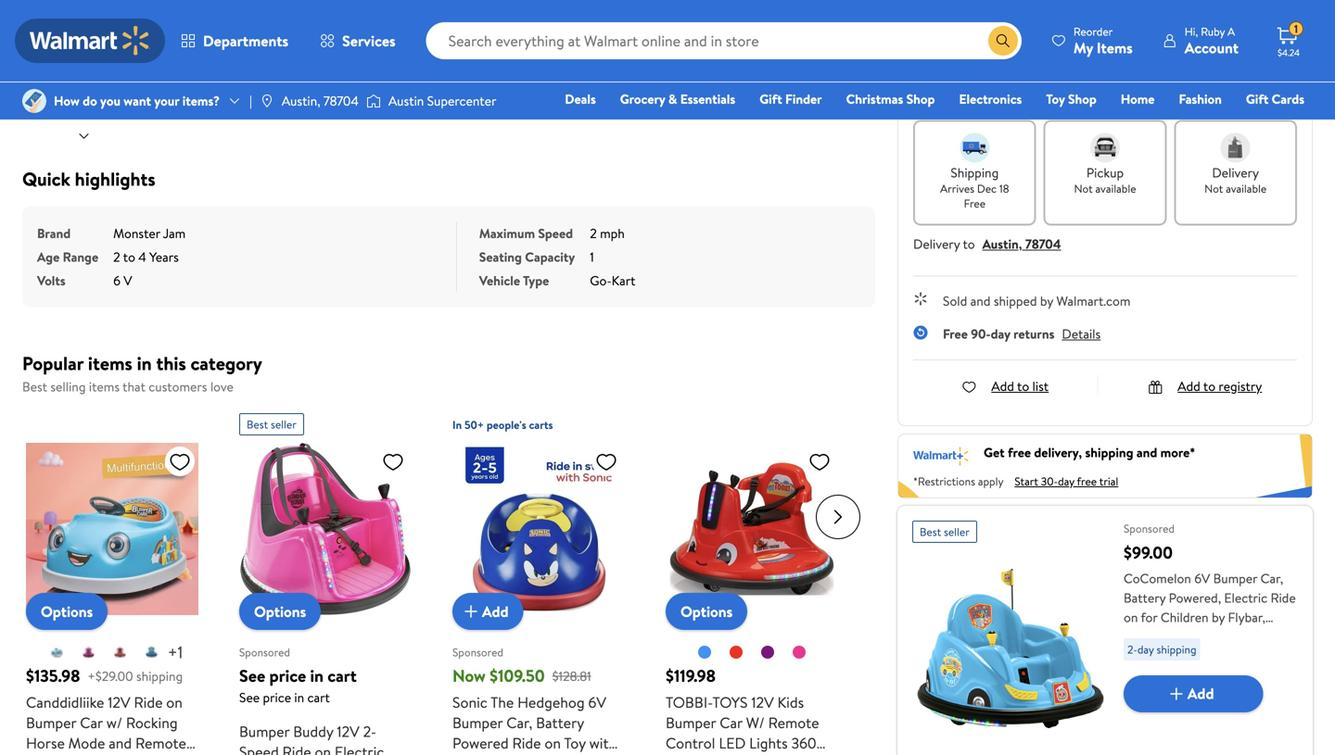 Task type: describe. For each thing, give the bounding box(es) containing it.
add left registry at right
[[1178, 377, 1201, 396]]

options for $119.98
[[681, 602, 733, 622]]

selling
[[50, 378, 86, 396]]

add to favorites list, canddidliike 12v ride on bumper car w/ rocking horse mode and remote for 1-6 years old kids toddlers, electric ride on toys for kids brithday blue image
[[169, 451, 191, 474]]

6 v
[[113, 272, 132, 290]]

0 vertical spatial price
[[269, 665, 306, 688]]

walmart+
[[1250, 116, 1305, 134]]

how for how do you want your items?
[[54, 92, 80, 110]]

$135.98 +$29.00 shipping canddidliike 12v ride on bumper car w/ rocking horse mode and remote for 1-6 years old k
[[26, 665, 196, 756]]

1 vehicle type
[[479, 248, 594, 290]]

gift finder link
[[751, 89, 831, 109]]

1 vertical spatial free
[[1077, 474, 1097, 489]]

children
[[1161, 609, 1209, 627]]

capacity
[[525, 248, 575, 266]]

0 horizontal spatial by
[[1040, 292, 1054, 310]]

red image
[[729, 645, 744, 660]]

list
[[1033, 377, 1049, 396]]

2- inside bumper buddy 12v 2- speed ride on electri
[[363, 722, 377, 742]]

kart
[[612, 272, 636, 290]]

ride inside sponsored now $109.50 $128.81 sonic the hedgehog 6v bumper car, battery powered ride on toy with remote for kids ages 1.
[[512, 734, 541, 754]]

available for delivery
[[1226, 181, 1267, 197]]

speed inside bumper buddy 12v 2- speed ride on electri
[[239, 742, 279, 756]]

mph
[[600, 224, 625, 243]]

rose red image
[[792, 645, 807, 660]]

1 vertical spatial cart
[[307, 689, 330, 707]]

brand
[[37, 224, 71, 243]]

remote inside $135.98 +$29.00 shipping canddidliike 12v ride on bumper car w/ rocking horse mode and remote for 1-6 years old k
[[135, 734, 186, 754]]

fashion
[[1179, 90, 1222, 108]]

blue(upgraded model) image
[[50, 645, 65, 660]]

bumper buddy 12v 2-speed ride on electric bumper car for kids & toddlers, boys & girls remote control, baby toy gifts cars toys for 18 months toddler-5 year old kid image
[[239, 443, 412, 616]]

sponsored see price in cart see price in cart
[[239, 645, 357, 707]]

gift cards link
[[1238, 89, 1313, 109]]

start
[[1015, 474, 1039, 489]]

best seller inside the product group
[[247, 417, 297, 433]]

Search search field
[[426, 22, 1022, 59]]

1 vertical spatial add to cart image
[[1166, 683, 1188, 706]]

sold
[[943, 292, 968, 310]]

arrives
[[940, 181, 975, 197]]

12v inside $135.98 +$29.00 shipping canddidliike 12v ride on bumper car w/ rocking horse mode and remote for 1-6 years old k
[[108, 693, 130, 713]]

0 vertical spatial 6
[[113, 272, 121, 290]]

returns
[[1014, 325, 1055, 343]]

you for how do you want your items?
[[100, 92, 120, 110]]

jam
[[163, 224, 186, 243]]

intent image for pickup image
[[1091, 133, 1120, 163]]

$99.00 group
[[898, 506, 1313, 756]]

sonic the hedgehog 6v bumper car, battery powered ride on toy with remote for kids ages 1.5 , blue image
[[453, 443, 625, 616]]

w/
[[746, 713, 765, 734]]

$128.81
[[552, 668, 591, 686]]

red&black image
[[113, 645, 128, 660]]

next image image
[[77, 129, 91, 144]]

that
[[123, 378, 146, 396]]

one debit
[[1163, 116, 1225, 134]]

2- inside sponsored $99.00 cocomelon 6v bumper car, battery powered, electric ride on for children by flybar, includes charger 2-day shipping
[[1128, 642, 1138, 658]]

toy inside sponsored now $109.50 $128.81 sonic the hedgehog 6v bumper car, battery powered ride on toy with remote for kids ages 1.
[[564, 734, 586, 754]]

get free delivery, shipping and more* banner
[[898, 434, 1313, 499]]

plan for $22.00
[[1042, 45, 1066, 63]]

1 vertical spatial free
[[943, 325, 968, 343]]

 image for how do you want your items?
[[22, 89, 46, 113]]

add to registry button
[[1148, 377, 1262, 396]]

by inside sponsored $99.00 cocomelon 6v bumper car, battery powered, electric ride on for children by flybar, includes charger 2-day shipping
[[1212, 609, 1225, 627]]

in inside popular items in this category best selling items that customers love
[[137, 351, 152, 377]]

0 vertical spatial 78704
[[324, 92, 359, 110]]

remote inside sponsored now $109.50 $128.81 sonic the hedgehog 6v bumper car, battery powered ride on toy with remote for kids ages 1.
[[453, 754, 504, 756]]

rocking
[[126, 713, 178, 734]]

on inside sponsored now $109.50 $128.81 sonic the hedgehog 6v bumper car, battery powered ride on toy with remote for kids ages 1.
[[545, 734, 561, 754]]

v
[[124, 272, 132, 290]]

registry link
[[1083, 115, 1147, 135]]

pickup not available
[[1074, 164, 1137, 197]]

intent image for delivery image
[[1221, 133, 1251, 163]]

$22.00
[[1077, 45, 1115, 63]]

tobbi-
[[666, 693, 713, 713]]

includes
[[1124, 628, 1170, 646]]

lights
[[749, 734, 788, 754]]

2 for to
[[113, 248, 120, 266]]

2 vertical spatial in
[[294, 689, 304, 707]]

6v inside sponsored $99.00 cocomelon 6v bumper car, battery powered, electric ride on for children by flybar, includes charger 2-day shipping
[[1195, 570, 1211, 588]]

hi,
[[1185, 24, 1199, 39]]

how for how do you want your item?
[[913, 89, 947, 113]]

shipped
[[994, 292, 1037, 310]]

quick
[[22, 166, 70, 192]]

canddidliike 12v ride on bumper car w/ rocking horse mode and remote for 1-6 years old kids toddlers, electric ride on toys for kids brithday blue image
[[26, 443, 198, 616]]

$4.24
[[1278, 46, 1300, 59]]

supercenter
[[427, 92, 496, 110]]

canddidliike
[[26, 693, 104, 713]]

sold and shipped by walmart.com
[[943, 292, 1131, 310]]

add to favorites list, sonic the hedgehog 6v bumper car, battery powered ride on toy with remote for kids ages 1.5 , blue image
[[595, 451, 618, 474]]

trial
[[1100, 474, 1119, 489]]

1 vertical spatial in
[[310, 665, 324, 688]]

ride inside $135.98 +$29.00 shipping canddidliike 12v ride on bumper car w/ rocking horse mode and remote for 1-6 years old k
[[134, 693, 163, 713]]

search icon image
[[996, 33, 1011, 48]]

$119.98
[[666, 665, 716, 688]]

not for pickup
[[1074, 181, 1093, 197]]

to for austin,
[[963, 235, 975, 253]]

walmart image
[[30, 26, 150, 56]]

for inside the $119.98 tobbi-toys 12v kids bumper car w/ remote control led lights 360 spin music for 3-8 y
[[737, 754, 756, 756]]

electric
[[1225, 589, 1268, 607]]

gift for finder
[[760, 90, 782, 108]]

walmart+ link
[[1241, 115, 1313, 135]]

4
[[138, 248, 146, 266]]

departments button
[[165, 19, 304, 63]]

ruby
[[1201, 24, 1225, 39]]

 image for austin, 78704
[[260, 94, 274, 109]]

toy shop link
[[1038, 89, 1105, 109]]

$99.00
[[1124, 541, 1173, 565]]

registry
[[1091, 116, 1139, 134]]

in
[[453, 417, 462, 433]]

free inside shipping arrives dec 18 free
[[964, 196, 986, 211]]

shop for toy shop
[[1068, 90, 1097, 108]]

bumper inside the $119.98 tobbi-toys 12v kids bumper car w/ remote control led lights 360 spin music for 3-8 y
[[666, 713, 716, 734]]

reorder
[[1074, 24, 1113, 39]]

a
[[1228, 24, 1235, 39]]

car inside $135.98 +$29.00 shipping canddidliike 12v ride on bumper car w/ rocking horse mode and remote for 1-6 years old k
[[80, 713, 103, 734]]

$119.98 tobbi-toys 12v kids bumper car w/ remote control led lights 360 spin music for 3-8 y
[[666, 665, 819, 756]]

sponsored $99.00 cocomelon 6v bumper car, battery powered, electric ride on for children by flybar, includes charger 2-day shipping
[[1124, 521, 1296, 658]]

deals link
[[557, 89, 604, 109]]

0 vertical spatial toy
[[1046, 90, 1065, 108]]

0 vertical spatial 2-
[[1004, 15, 1015, 33]]

available in additional 1 variant element
[[168, 641, 183, 664]]

go-kart
[[590, 272, 636, 290]]

2 options from the left
[[254, 602, 306, 622]]

walmart plus image
[[913, 444, 969, 466]]

1 vertical spatial items
[[89, 378, 120, 396]]

registry
[[1219, 377, 1262, 396]]

the
[[491, 693, 514, 713]]

grocery
[[620, 90, 665, 108]]

monster jam age range
[[37, 224, 186, 266]]

with
[[589, 734, 617, 754]]

for inside sponsored $99.00 cocomelon 6v bumper car, battery powered, electric ride on for children by flybar, includes charger 2-day shipping
[[1141, 609, 1158, 627]]

monster
[[113, 224, 160, 243]]

|
[[249, 92, 252, 110]]

charger
[[1173, 628, 1219, 646]]

cards
[[1272, 90, 1305, 108]]

my
[[1074, 38, 1093, 58]]

cocomelon
[[1124, 570, 1192, 588]]

do for how do you want your item?
[[951, 89, 969, 113]]

delivery,
[[1034, 444, 1082, 462]]

dark purple image
[[760, 645, 775, 660]]

electronics link
[[951, 89, 1031, 109]]

ride inside sponsored $99.00 cocomelon 6v bumper car, battery powered, electric ride on for children by flybar, includes charger 2-day shipping
[[1271, 589, 1296, 607]]

fashion link
[[1171, 89, 1231, 109]]

in 50+ people's carts
[[453, 417, 553, 433]]

3- inside the $119.98 tobbi-toys 12v kids bumper car w/ remote control led lights 360 spin music for 3-8 y
[[760, 754, 774, 756]]

0 horizontal spatial austin,
[[282, 92, 320, 110]]

2-year plan - $18.00
[[1004, 15, 1113, 33]]

0 horizontal spatial add to cart image
[[460, 601, 482, 623]]

hedgehog
[[518, 693, 585, 713]]

1 vertical spatial 78704
[[1026, 235, 1061, 253]]

sponsored for see
[[239, 645, 290, 661]]

1 vertical spatial best
[[247, 417, 268, 433]]

light blue+green image
[[697, 645, 712, 660]]

shop for christmas shop
[[907, 90, 935, 108]]

one debit link
[[1154, 115, 1234, 135]]

0 vertical spatial 3-
[[1004, 45, 1015, 63]]

go-
[[590, 272, 612, 290]]

2 options link from the left
[[239, 594, 321, 631]]

carts
[[529, 417, 553, 433]]

sponsored for $99.00
[[1124, 521, 1175, 537]]



Task type: locate. For each thing, give the bounding box(es) containing it.
12v down +$29.00
[[108, 693, 130, 713]]

1 horizontal spatial free
[[1077, 474, 1097, 489]]

2
[[590, 224, 597, 243], [113, 248, 120, 266]]

0 vertical spatial add button
[[453, 594, 524, 631]]

Walmart Site-Wide search field
[[426, 22, 1022, 59]]

0 vertical spatial in
[[137, 351, 152, 377]]

to for list
[[1017, 377, 1030, 396]]

remote up 8
[[768, 713, 819, 734]]

free down shipping
[[964, 196, 986, 211]]

sponsored for now
[[453, 645, 504, 661]]

w/
[[106, 713, 122, 734]]

by right shipped
[[1040, 292, 1054, 310]]

love
[[210, 378, 234, 396]]

year for 2-
[[1015, 15, 1039, 33]]

best down *restrictions
[[920, 524, 941, 540]]

 image
[[22, 89, 46, 113], [260, 94, 274, 109]]

1 horizontal spatial how
[[913, 89, 947, 113]]

1 horizontal spatial gift
[[1246, 90, 1269, 108]]

1 horizontal spatial delivery
[[1212, 164, 1259, 182]]

0 vertical spatial and
[[971, 292, 991, 310]]

to left registry at right
[[1204, 377, 1216, 396]]

18
[[1000, 181, 1010, 197]]

for up the includes
[[1141, 609, 1158, 627]]

items up that at the left of page
[[88, 351, 132, 377]]

- for $22.00
[[1069, 45, 1074, 63]]

you for how do you want your item?
[[973, 89, 999, 113]]

1 - from the top
[[1069, 15, 1074, 33]]

want left toy shop
[[1003, 89, 1039, 113]]

rose red&light purple image
[[81, 645, 96, 660]]

best inside $99.00 group
[[920, 524, 941, 540]]

2- right buddy
[[363, 722, 377, 742]]

debit
[[1194, 116, 1225, 134]]

0 vertical spatial items
[[88, 351, 132, 377]]

bumper left buddy
[[239, 722, 290, 742]]

2 horizontal spatial and
[[1137, 444, 1158, 462]]

not down intent image for delivery
[[1205, 181, 1224, 197]]

&
[[669, 90, 677, 108]]

1 vertical spatial seller
[[944, 524, 970, 540]]

6v inside sponsored now $109.50 $128.81 sonic the hedgehog 6v bumper car, battery powered ride on toy with remote for kids ages 1.
[[588, 693, 606, 713]]

0 vertical spatial best seller
[[247, 417, 297, 433]]

seller inside $99.00 group
[[944, 524, 970, 540]]

add to registry
[[1178, 377, 1262, 396]]

delivery
[[1212, 164, 1259, 182], [913, 235, 960, 253]]

people's
[[487, 417, 526, 433]]

toy shop
[[1046, 90, 1097, 108]]

seating
[[479, 248, 522, 266]]

1 product group from the left
[[26, 406, 198, 756]]

2 year from the top
[[1015, 45, 1039, 63]]

2 plan from the top
[[1042, 45, 1066, 63]]

gift left cards
[[1246, 90, 1269, 108]]

1 vertical spatial battery
[[536, 713, 584, 734]]

0 horizontal spatial you
[[100, 92, 120, 110]]

12v inside bumper buddy 12v 2- speed ride on electri
[[337, 722, 360, 742]]

1 horizontal spatial add to cart image
[[1166, 683, 1188, 706]]

0 horizontal spatial not
[[1074, 181, 1093, 197]]

options link for $119.98
[[666, 594, 748, 631]]

popular items in this category best selling items that customers love
[[22, 351, 262, 396]]

options up sponsored see price in cart see price in cart
[[254, 602, 306, 622]]

product group
[[26, 406, 198, 756], [239, 406, 412, 756], [453, 406, 625, 756], [666, 406, 838, 756]]

0 horizontal spatial car,
[[507, 713, 533, 734]]

battery inside sponsored $99.00 cocomelon 6v bumper car, battery powered, electric ride on for children by flybar, includes charger 2-day shipping
[[1124, 589, 1166, 607]]

1 horizontal spatial your
[[1043, 89, 1075, 113]]

by left flybar,
[[1212, 609, 1225, 627]]

toy
[[1046, 90, 1065, 108], [564, 734, 586, 754]]

4 product group from the left
[[666, 406, 838, 756]]

for down the
[[507, 754, 526, 756]]

0 vertical spatial cart
[[328, 665, 357, 688]]

powered
[[453, 734, 509, 754]]

1 for 1 vehicle type
[[590, 248, 594, 266]]

2 inside 2 mph seating capacity
[[590, 224, 597, 243]]

1 vertical spatial car,
[[507, 713, 533, 734]]

sponsored inside sponsored see price in cart see price in cart
[[239, 645, 290, 661]]

options for $135.98
[[41, 602, 93, 622]]

30-
[[1041, 474, 1058, 489]]

years right 4
[[149, 248, 179, 266]]

*restrictions
[[913, 474, 976, 489]]

car, down $109.50
[[507, 713, 533, 734]]

2 inside '2 to 4 years volts'
[[113, 248, 120, 266]]

1 inside 1 vehicle type
[[590, 248, 594, 266]]

remote down sonic
[[453, 754, 504, 756]]

blue&green image
[[144, 645, 159, 660]]

and right sold
[[971, 292, 991, 310]]

0 horizontal spatial speed
[[239, 742, 279, 756]]

2 gift from the left
[[1246, 90, 1269, 108]]

2 up 6 v
[[113, 248, 120, 266]]

austin, right |
[[282, 92, 320, 110]]

delivery inside delivery not available
[[1212, 164, 1259, 182]]

austin supercenter
[[389, 92, 496, 110]]

0 horizontal spatial toy
[[564, 734, 586, 754]]

gift finder
[[760, 90, 822, 108]]

1
[[1295, 21, 1298, 37], [590, 248, 594, 266]]

0 vertical spatial seller
[[271, 417, 297, 433]]

grocery & essentials
[[620, 90, 736, 108]]

0 horizontal spatial want
[[124, 92, 151, 110]]

1 vertical spatial 3-
[[760, 754, 774, 756]]

bumper inside sponsored $99.00 cocomelon 6v bumper car, battery powered, electric ride on for children by flybar, includes charger 2-day shipping
[[1214, 570, 1258, 588]]

2- right 2-year plan - $18.00 option
[[1004, 15, 1015, 33]]

2 vertical spatial and
[[109, 734, 132, 754]]

shipping inside sponsored $99.00 cocomelon 6v bumper car, battery powered, electric ride on for children by flybar, includes charger 2-day shipping
[[1157, 642, 1197, 658]]

free
[[1008, 444, 1031, 462], [1077, 474, 1097, 489]]

0 vertical spatial year
[[1015, 15, 1039, 33]]

1 shop from the left
[[907, 90, 935, 108]]

1 horizontal spatial sponsored
[[453, 645, 504, 661]]

sponsored right +1
[[239, 645, 290, 661]]

services button
[[304, 19, 411, 63]]

0 vertical spatial 2
[[590, 224, 597, 243]]

0 vertical spatial free
[[1008, 444, 1031, 462]]

2 vertical spatial 2-
[[363, 722, 377, 742]]

1 not from the left
[[1074, 181, 1093, 197]]

your left 'items?' at left top
[[154, 92, 179, 110]]

old
[[108, 754, 132, 756]]

to for registry
[[1204, 377, 1216, 396]]

1 vertical spatial price
[[263, 689, 291, 707]]

powered,
[[1169, 589, 1221, 607]]

gift inside the gift cards registry
[[1246, 90, 1269, 108]]

6v down $128.81
[[588, 693, 606, 713]]

for inside $135.98 +$29.00 shipping canddidliike 12v ride on bumper car w/ rocking horse mode and remote for 1-6 years old k
[[26, 754, 45, 756]]

ride right electric
[[1271, 589, 1296, 607]]

0 horizontal spatial 6v
[[588, 693, 606, 713]]

austin
[[389, 92, 424, 110]]

available inside pickup not available
[[1096, 181, 1137, 197]]

day
[[991, 325, 1011, 343], [1058, 474, 1075, 489], [1138, 642, 1154, 658]]

2 mph seating capacity
[[479, 224, 625, 266]]

kids right w/
[[778, 693, 804, 713]]

add down charger
[[1188, 684, 1214, 704]]

add to favorites list, bumper buddy 12v 2-speed ride on electric bumper car for kids & toddlers, boys & girls remote control, baby toy gifts cars toys for 18 months toddler-5 year old kid image
[[382, 451, 404, 474]]

sponsored
[[1124, 521, 1175, 537], [239, 645, 290, 661], [453, 645, 504, 661]]

years inside '2 to 4 years volts'
[[149, 248, 179, 266]]

not inside pickup not available
[[1074, 181, 1093, 197]]

not for delivery
[[1205, 181, 1224, 197]]

1 vertical spatial speed
[[239, 742, 279, 756]]

product group containing +1
[[26, 406, 198, 756]]

shipping inside $135.98 +$29.00 shipping canddidliike 12v ride on bumper car w/ rocking horse mode and remote for 1-6 years old k
[[136, 668, 183, 686]]

best seller inside $99.00 group
[[920, 524, 970, 540]]

for inside sponsored now $109.50 $128.81 sonic the hedgehog 6v bumper car, battery powered ride on toy with remote for kids ages 1.
[[507, 754, 526, 756]]

to left austin, 78704 button
[[963, 235, 975, 253]]

tobbi-toys 12v kids bumper car w/ remote control led lights 360 spin music for 3-8 year old child image
[[666, 443, 838, 616]]

2 for mph
[[590, 224, 597, 243]]

0 horizontal spatial  image
[[22, 89, 46, 113]]

next slide for popular items in this category list image
[[816, 495, 861, 540]]

2 horizontal spatial options
[[681, 602, 733, 622]]

1 horizontal spatial 12v
[[337, 722, 360, 742]]

1 horizontal spatial best
[[247, 417, 268, 433]]

add inside $99.00 group
[[1188, 684, 1214, 704]]

how do you want your items?
[[54, 92, 220, 110]]

1 horizontal spatial seller
[[944, 524, 970, 540]]

you down walmart image
[[100, 92, 120, 110]]

get free delivery, shipping and more*
[[984, 444, 1196, 462]]

free left 90-
[[943, 325, 968, 343]]

day for 30-
[[1058, 474, 1075, 489]]

1 horizontal spatial 78704
[[1026, 235, 1061, 253]]

departments
[[203, 31, 289, 51]]

car, inside sponsored now $109.50 $128.81 sonic the hedgehog 6v bumper car, battery powered ride on toy with remote for kids ages 1.
[[507, 713, 533, 734]]

0 horizontal spatial car
[[80, 713, 103, 734]]

1 car from the left
[[80, 713, 103, 734]]

1 available from the left
[[1096, 181, 1137, 197]]

add button down charger
[[1124, 676, 1263, 713]]

2 available from the left
[[1226, 181, 1267, 197]]

options link
[[26, 594, 108, 631], [239, 594, 321, 631], [666, 594, 748, 631]]

to for 4
[[123, 248, 135, 266]]

0 horizontal spatial free
[[1008, 444, 1031, 462]]

1 up $4.24
[[1295, 21, 1298, 37]]

free right get
[[1008, 444, 1031, 462]]

battery down cocomelon
[[1124, 589, 1166, 607]]

plan down 2-year plan - $18.00 at the top right of the page
[[1042, 45, 1066, 63]]

0 horizontal spatial years
[[71, 754, 104, 756]]

sponsored up now
[[453, 645, 504, 661]]

not inside delivery not available
[[1205, 181, 1224, 197]]

available down intent image for delivery
[[1226, 181, 1267, 197]]

age
[[37, 248, 60, 266]]

volts
[[37, 272, 65, 290]]

 image
[[366, 92, 381, 110]]

how up next image
[[54, 92, 80, 110]]

0 horizontal spatial do
[[83, 92, 97, 110]]

and right mode
[[109, 734, 132, 754]]

plan for $18.00
[[1042, 15, 1065, 33]]

speed up capacity
[[538, 224, 573, 243]]

1 horizontal spatial austin,
[[983, 235, 1022, 253]]

add left list
[[992, 377, 1014, 396]]

on down hedgehog
[[545, 734, 561, 754]]

years
[[149, 248, 179, 266], [71, 754, 104, 756]]

pickup
[[1087, 164, 1124, 182]]

led
[[719, 734, 746, 754]]

1 horizontal spatial 1
[[1295, 21, 1298, 37]]

bumper inside sponsored now $109.50 $128.81 sonic the hedgehog 6v bumper car, battery powered ride on toy with remote for kids ages 1.
[[453, 713, 503, 734]]

bumper inside $135.98 +$29.00 shipping canddidliike 12v ride on bumper car w/ rocking horse mode and remote for 1-6 years old k
[[26, 713, 76, 734]]

1 for 1
[[1295, 21, 1298, 37]]

0 horizontal spatial 78704
[[324, 92, 359, 110]]

this
[[156, 351, 186, 377]]

toy left the with at the left
[[564, 734, 586, 754]]

6 inside $135.98 +$29.00 shipping canddidliike 12v ride on bumper car w/ rocking horse mode and remote for 1-6 years old k
[[59, 754, 67, 756]]

1 vertical spatial kids
[[529, 754, 556, 756]]

sponsored inside sponsored $99.00 cocomelon 6v bumper car, battery powered, electric ride on for children by flybar, includes charger 2-day shipping
[[1124, 521, 1175, 537]]

you down 3-year plan - $22.00 option
[[973, 89, 999, 113]]

1 vertical spatial add button
[[1124, 676, 1263, 713]]

1 vertical spatial austin,
[[983, 235, 1022, 253]]

 image right |
[[260, 94, 274, 109]]

1 gift from the left
[[760, 90, 782, 108]]

ride right w/
[[134, 693, 163, 713]]

1 horizontal spatial car,
[[1261, 570, 1284, 588]]

remote right old
[[135, 734, 186, 754]]

1-
[[49, 754, 59, 756]]

0 horizontal spatial in
[[137, 351, 152, 377]]

1 horizontal spatial by
[[1212, 609, 1225, 627]]

kids left ages
[[529, 754, 556, 756]]

- left reorder
[[1069, 15, 1074, 33]]

2 horizontal spatial options link
[[666, 594, 748, 631]]

austin, down the 18
[[983, 235, 1022, 253]]

3 product group from the left
[[453, 406, 625, 756]]

sponsored inside sponsored now $109.50 $128.81 sonic the hedgehog 6v bumper car, battery powered ride on toy with remote for kids ages 1.
[[453, 645, 504, 661]]

add button up now
[[453, 594, 524, 631]]

0 horizontal spatial best seller
[[247, 417, 297, 433]]

0 vertical spatial by
[[1040, 292, 1054, 310]]

1 horizontal spatial remote
[[453, 754, 504, 756]]

add to cart image up now
[[460, 601, 482, 623]]

12v inside the $119.98 tobbi-toys 12v kids bumper car w/ remote control led lights 360 spin music for 3-8 y
[[752, 693, 774, 713]]

seller
[[271, 417, 297, 433], [944, 524, 970, 540]]

year for 3-
[[1015, 45, 1039, 63]]

2-
[[1004, 15, 1015, 33], [1128, 642, 1138, 658], [363, 722, 377, 742]]

car, inside sponsored $99.00 cocomelon 6v bumper car, battery powered, electric ride on for children by flybar, includes charger 2-day shipping
[[1261, 570, 1284, 588]]

and inside $135.98 +$29.00 shipping canddidliike 12v ride on bumper car w/ rocking horse mode and remote for 1-6 years old k
[[109, 734, 132, 754]]

1 horizontal spatial 6
[[113, 272, 121, 290]]

your for items?
[[154, 92, 179, 110]]

1 plan from the top
[[1042, 15, 1065, 33]]

add to cart image
[[460, 601, 482, 623], [1166, 683, 1188, 706]]

your for item?
[[1043, 89, 1075, 113]]

and inside banner
[[1137, 444, 1158, 462]]

want for item?
[[1003, 89, 1039, 113]]

3 options from the left
[[681, 602, 733, 622]]

1 horizontal spatial 2
[[590, 224, 597, 243]]

cocomelon 6v bumper car, battery powered, electric ride on for children by flybar, includes charger image
[[913, 551, 1109, 747]]

-
[[1069, 15, 1074, 33], [1069, 45, 1074, 63]]

1 horizontal spatial speed
[[538, 224, 573, 243]]

items
[[1097, 38, 1133, 58]]

6 left mode
[[59, 754, 67, 756]]

2 product group from the left
[[239, 406, 412, 756]]

home link
[[1113, 89, 1163, 109]]

2-Year plan - $18.00 checkbox
[[977, 16, 993, 33]]

78704 up the sold and shipped by walmart.com
[[1026, 235, 1061, 253]]

shipping inside banner
[[1085, 444, 1134, 462]]

shipping arrives dec 18 free
[[940, 164, 1010, 211]]

2 horizontal spatial shipping
[[1157, 642, 1197, 658]]

austin,
[[282, 92, 320, 110], [983, 235, 1022, 253]]

add to cart image down charger
[[1166, 683, 1188, 706]]

kids inside sponsored now $109.50 $128.81 sonic the hedgehog 6v bumper car, battery powered ride on toy with remote for kids ages 1.
[[529, 754, 556, 756]]

for left 8
[[737, 754, 756, 756]]

product group containing see price in cart
[[239, 406, 412, 756]]

speed left buddy
[[239, 742, 279, 756]]

want for items?
[[124, 92, 151, 110]]

2 shop from the left
[[1068, 90, 1097, 108]]

delivery for to
[[913, 235, 960, 253]]

plan up 3-year plan - $22.00
[[1042, 15, 1065, 33]]

1 vertical spatial day
[[1058, 474, 1075, 489]]

add to list button
[[962, 377, 1049, 396]]

year
[[1015, 15, 1039, 33], [1015, 45, 1039, 63]]

day inside get free delivery, shipping and more* banner
[[1058, 474, 1075, 489]]

gift for cards
[[1246, 90, 1269, 108]]

see
[[239, 665, 265, 688], [239, 689, 260, 707]]

to inside '2 to 4 years volts'
[[123, 248, 135, 266]]

deals
[[565, 90, 596, 108]]

bumper inside bumper buddy 12v 2- speed ride on electri
[[239, 722, 290, 742]]

category
[[191, 351, 262, 377]]

options up blue(upgraded model) image
[[41, 602, 93, 622]]

items left that at the left of page
[[89, 378, 120, 396]]

1 vertical spatial see
[[239, 689, 260, 707]]

3-Year plan - $22.00 checkbox
[[977, 46, 993, 63]]

to left 4
[[123, 248, 135, 266]]

best down category
[[247, 417, 268, 433]]

3-
[[1004, 45, 1015, 63], [760, 754, 774, 756]]

product group containing $119.98
[[666, 406, 838, 756]]

bumper up electric
[[1214, 570, 1258, 588]]

3 options link from the left
[[666, 594, 748, 631]]

1 up go-
[[590, 248, 594, 266]]

 image up quick
[[22, 89, 46, 113]]

car, up electric
[[1261, 570, 1284, 588]]

0 vertical spatial speed
[[538, 224, 573, 243]]

available for pickup
[[1096, 181, 1137, 197]]

0 vertical spatial battery
[[1124, 589, 1166, 607]]

shop up registry link
[[1068, 90, 1097, 108]]

- for $18.00
[[1069, 15, 1074, 33]]

day down delivery,
[[1058, 474, 1075, 489]]

1 vertical spatial by
[[1212, 609, 1225, 627]]

bumper up 1-
[[26, 713, 76, 734]]

apply
[[978, 474, 1004, 489]]

toy left the item?
[[1046, 90, 1065, 108]]

options link for $135.98
[[26, 594, 108, 631]]

90-
[[971, 325, 991, 343]]

best seller down *restrictions
[[920, 524, 970, 540]]

2 see from the top
[[239, 689, 260, 707]]

gift cards registry
[[1091, 90, 1305, 134]]

mode
[[68, 734, 105, 754]]

monster jam 6v bumper car, battery powered ride on toy with remote for kids ages 1.5+, black - image 5 of 13 image
[[32, 4, 140, 112]]

battery up ages
[[536, 713, 584, 734]]

2 horizontal spatial best
[[920, 524, 941, 540]]

0 horizontal spatial delivery
[[913, 235, 960, 253]]

in
[[137, 351, 152, 377], [310, 665, 324, 688], [294, 689, 304, 707]]

1 vertical spatial year
[[1015, 45, 1039, 63]]

2 vertical spatial day
[[1138, 642, 1154, 658]]

austin, 78704
[[282, 92, 359, 110]]

1 vertical spatial plan
[[1042, 45, 1066, 63]]

day for 90-
[[991, 325, 1011, 343]]

shipping
[[951, 164, 999, 182]]

2 - from the top
[[1069, 45, 1074, 63]]

2 not from the left
[[1205, 181, 1224, 197]]

on inside bumper buddy 12v 2- speed ride on electri
[[315, 742, 331, 756]]

1 options link from the left
[[26, 594, 108, 631]]

12v right buddy
[[337, 722, 360, 742]]

0 vertical spatial day
[[991, 325, 1011, 343]]

0 horizontal spatial available
[[1096, 181, 1137, 197]]

christmas
[[846, 90, 904, 108]]

1 vertical spatial delivery
[[913, 235, 960, 253]]

add to favorites list, tobbi-toys 12v kids bumper car w/ remote control led lights 360 spin music for 3-8 year old child image
[[809, 451, 831, 474]]

78704 down services popup button at the top
[[324, 92, 359, 110]]

options link up sponsored see price in cart see price in cart
[[239, 594, 321, 631]]

0 horizontal spatial best
[[22, 378, 47, 396]]

your left the item?
[[1043, 89, 1075, 113]]

ride inside bumper buddy 12v 2- speed ride on electri
[[282, 742, 311, 756]]

1 horizontal spatial shop
[[1068, 90, 1097, 108]]

and
[[971, 292, 991, 310], [1137, 444, 1158, 462], [109, 734, 132, 754]]

0 horizontal spatial sponsored
[[239, 645, 290, 661]]

how do you want your item?
[[913, 89, 1120, 113]]

add to list
[[992, 377, 1049, 396]]

options up "light blue+green" image
[[681, 602, 733, 622]]

0 horizontal spatial shipping
[[136, 668, 183, 686]]

2 left mph
[[590, 224, 597, 243]]

delivery for not
[[1212, 164, 1259, 182]]

your
[[1043, 89, 1075, 113], [154, 92, 179, 110]]

0 horizontal spatial gift
[[760, 90, 782, 108]]

6 left v
[[113, 272, 121, 290]]

available inside delivery not available
[[1226, 181, 1267, 197]]

1 vertical spatial and
[[1137, 444, 1158, 462]]

bumper buddy 12v 2- speed ride on electri
[[239, 722, 410, 756]]

day left charger
[[1138, 642, 1154, 658]]

best seller down category
[[247, 417, 297, 433]]

6
[[113, 272, 121, 290], [59, 754, 67, 756]]

intent image for shipping image
[[960, 133, 990, 163]]

remote inside the $119.98 tobbi-toys 12v kids bumper car w/ remote control led lights 360 spin music for 3-8 y
[[768, 713, 819, 734]]

on inside $135.98 +$29.00 shipping canddidliike 12v ride on bumper car w/ rocking horse mode and remote for 1-6 years old k
[[166, 693, 183, 713]]

on down sponsored see price in cart see price in cart
[[315, 742, 331, 756]]

car,
[[1261, 570, 1284, 588], [507, 713, 533, 734]]

0 horizontal spatial kids
[[529, 754, 556, 756]]

shipping down the children on the bottom right
[[1157, 642, 1197, 658]]

ride right powered
[[512, 734, 541, 754]]

50+
[[465, 417, 484, 433]]

years inside $135.98 +$29.00 shipping canddidliike 12v ride on bumper car w/ rocking horse mode and remote for 1-6 years old k
[[71, 754, 104, 756]]

1 year from the top
[[1015, 15, 1039, 33]]

*restrictions apply
[[913, 474, 1004, 489]]

highlights
[[75, 166, 155, 192]]

add button inside $99.00 group
[[1124, 676, 1263, 713]]

product group containing now $109.50
[[453, 406, 625, 756]]

1 horizontal spatial car
[[720, 713, 743, 734]]

best down popular in the top of the page
[[22, 378, 47, 396]]

1 horizontal spatial day
[[1058, 474, 1075, 489]]

1 vertical spatial best seller
[[920, 524, 970, 540]]

kids inside the $119.98 tobbi-toys 12v kids bumper car w/ remote control led lights 360 spin music for 3-8 y
[[778, 693, 804, 713]]

battery inside sponsored now $109.50 $128.81 sonic the hedgehog 6v bumper car, battery powered ride on toy with remote for kids ages 1.
[[536, 713, 584, 734]]

0 horizontal spatial 12v
[[108, 693, 130, 713]]

0 horizontal spatial 6
[[59, 754, 67, 756]]

do for how do you want your items?
[[83, 92, 97, 110]]

- left $22.00
[[1069, 45, 1074, 63]]

1 horizontal spatial in
[[294, 689, 304, 707]]

free 90-day returns details
[[943, 325, 1101, 343]]

on inside sponsored $99.00 cocomelon 6v bumper car, battery powered, electric ride on for children by flybar, includes charger 2-day shipping
[[1124, 609, 1138, 627]]

1 horizontal spatial years
[[149, 248, 179, 266]]

0 horizontal spatial add button
[[453, 594, 524, 631]]

1 see from the top
[[239, 665, 265, 688]]

do up next image
[[83, 92, 97, 110]]

bumper up spin
[[666, 713, 716, 734]]

range
[[63, 248, 98, 266]]

add up $109.50
[[482, 602, 509, 622]]

finder
[[786, 90, 822, 108]]

3- down w/
[[760, 754, 774, 756]]

spin
[[666, 754, 693, 756]]

christmas shop
[[846, 90, 935, 108]]

1 options from the left
[[41, 602, 93, 622]]

and left more*
[[1137, 444, 1158, 462]]

day inside sponsored $99.00 cocomelon 6v bumper car, battery powered, electric ride on for children by flybar, includes charger 2-day shipping
[[1138, 642, 1154, 658]]

not down intent image for pickup
[[1074, 181, 1093, 197]]

type
[[523, 272, 549, 290]]

add
[[992, 377, 1014, 396], [1178, 377, 1201, 396], [482, 602, 509, 622], [1188, 684, 1214, 704]]

options link up blue(upgraded model) image
[[26, 594, 108, 631]]

car inside the $119.98 tobbi-toys 12v kids bumper car w/ remote control led lights 360 spin music for 3-8 y
[[720, 713, 743, 734]]

3- right 3-year plan - $22.00 option
[[1004, 45, 1015, 63]]

options link up "light blue+green" image
[[666, 594, 748, 631]]

how right christmas
[[913, 89, 947, 113]]

2 car from the left
[[720, 713, 743, 734]]

shop
[[907, 90, 935, 108], [1068, 90, 1097, 108]]

0 horizontal spatial seller
[[271, 417, 297, 433]]

0 horizontal spatial 3-
[[760, 754, 774, 756]]

1 vertical spatial shipping
[[1157, 642, 1197, 658]]

best inside popular items in this category best selling items that customers love
[[22, 378, 47, 396]]

day left the returns
[[991, 325, 1011, 343]]

0 horizontal spatial and
[[109, 734, 132, 754]]



Task type: vqa. For each thing, say whether or not it's contained in the screenshot.
App
no



